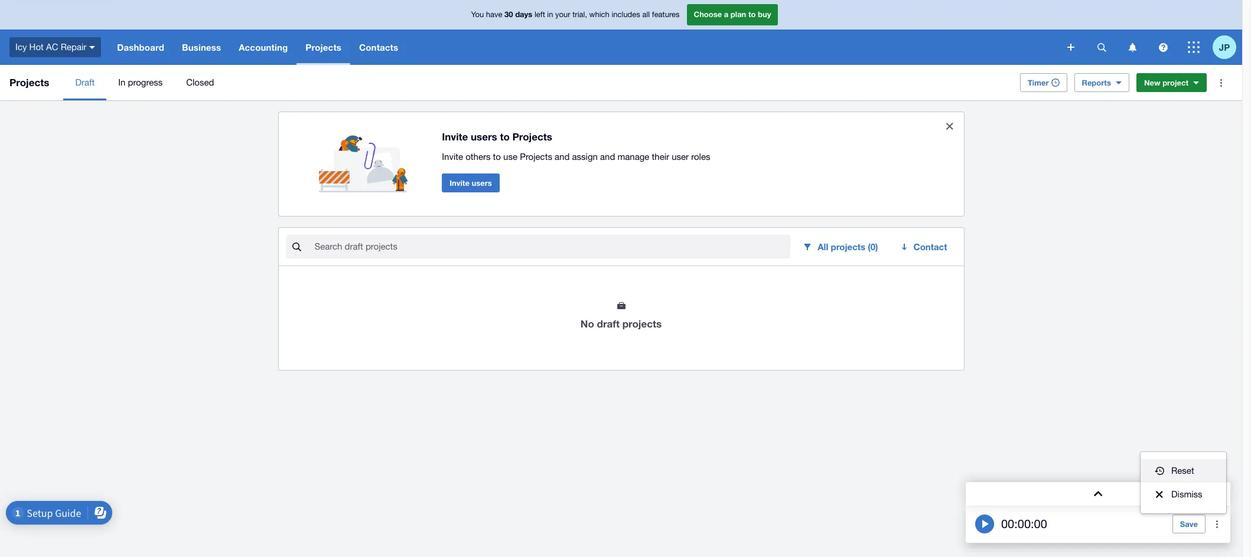 Task type: locate. For each thing, give the bounding box(es) containing it.
user
[[672, 152, 689, 162]]

have
[[486, 10, 503, 19]]

reports button
[[1075, 73, 1130, 92]]

invite users to projects
[[442, 130, 552, 143]]

wrapper image inside 'dismiss' button
[[1153, 492, 1167, 499]]

choose
[[694, 10, 722, 19]]

a
[[724, 10, 729, 19]]

projects inside dropdown button
[[306, 42, 342, 53]]

all
[[643, 10, 650, 19]]

0 vertical spatial users
[[471, 130, 497, 143]]

contact button
[[893, 235, 957, 259]]

reset button
[[1141, 460, 1226, 483]]

users for invite users
[[472, 178, 492, 188]]

wrapper image inside reset button
[[1153, 467, 1167, 476]]

invite up others on the left top of the page
[[442, 130, 468, 143]]

1 vertical spatial to
[[500, 130, 510, 143]]

draft
[[75, 77, 95, 87]]

users inside invite users 'link'
[[472, 178, 492, 188]]

to for use
[[493, 152, 501, 162]]

invite users link
[[442, 174, 500, 192]]

0 horizontal spatial projects
[[623, 318, 662, 330]]

svg image left jp
[[1188, 41, 1200, 53]]

to left "use"
[[493, 152, 501, 162]]

navigation containing dashboard
[[108, 30, 1059, 65]]

1 vertical spatial invite
[[442, 152, 463, 162]]

contacts
[[359, 42, 398, 53]]

contacts button
[[350, 30, 407, 65]]

group containing reset
[[1141, 453, 1226, 514]]

wrapper image
[[1153, 467, 1167, 476], [1153, 492, 1167, 499]]

projects
[[306, 42, 342, 53], [9, 76, 49, 89], [513, 130, 552, 143], [520, 152, 552, 162]]

invite inside 'link'
[[450, 178, 470, 188]]

0 horizontal spatial svg image
[[1068, 44, 1075, 51]]

1 wrapper image from the top
[[1153, 467, 1167, 476]]

to for projects
[[500, 130, 510, 143]]

wrapper image left dismiss
[[1153, 492, 1167, 499]]

wrapper image for dismiss
[[1153, 492, 1167, 499]]

more options image right 'save'
[[1206, 513, 1230, 537]]

2 vertical spatial invite
[[450, 178, 470, 188]]

projects left (0)
[[831, 242, 866, 252]]

invite for invite users
[[450, 178, 470, 188]]

1 vertical spatial users
[[472, 178, 492, 188]]

projects button
[[297, 30, 350, 65]]

svg image
[[1188, 41, 1200, 53], [1129, 43, 1137, 52], [1159, 43, 1168, 52], [89, 46, 95, 49]]

contact
[[914, 242, 947, 252]]

save button
[[1173, 515, 1206, 534]]

dismiss
[[1172, 490, 1203, 500]]

jp button
[[1213, 30, 1243, 65]]

svg image
[[1098, 43, 1106, 52], [1068, 44, 1075, 51]]

and right assign
[[600, 152, 615, 162]]

features
[[652, 10, 680, 19]]

1 vertical spatial projects
[[623, 318, 662, 330]]

invite left others on the left top of the page
[[442, 152, 463, 162]]

invite users
[[450, 178, 492, 188]]

1 vertical spatial wrapper image
[[1153, 492, 1167, 499]]

you have 30 days left in your trial, which includes all features
[[471, 10, 680, 19]]

list box
[[1141, 453, 1226, 514]]

which
[[589, 10, 610, 19]]

users
[[471, 130, 497, 143], [472, 178, 492, 188]]

0 vertical spatial wrapper image
[[1153, 467, 1167, 476]]

jp
[[1219, 42, 1230, 52]]

more options image down jp
[[1210, 71, 1233, 95]]

2 wrapper image from the top
[[1153, 492, 1167, 499]]

hot
[[29, 42, 44, 52]]

banner
[[0, 0, 1243, 65]]

svg image up new project on the top right of the page
[[1159, 43, 1168, 52]]

new project
[[1144, 78, 1189, 87]]

invite down others on the left top of the page
[[450, 178, 470, 188]]

wrapper image left reset
[[1153, 467, 1167, 476]]

you
[[471, 10, 484, 19]]

invite for invite users to projects
[[442, 130, 468, 143]]

0 horizontal spatial and
[[555, 152, 570, 162]]

Search draft projects search field
[[313, 236, 791, 258]]

invite
[[442, 130, 468, 143], [442, 152, 463, 162], [450, 178, 470, 188]]

invite users to projects image
[[319, 122, 414, 193]]

start timer image
[[976, 515, 994, 534]]

more options image
[[1210, 71, 1233, 95], [1206, 513, 1230, 537]]

banner containing jp
[[0, 0, 1243, 65]]

new
[[1144, 78, 1161, 87]]

no draft projects
[[581, 318, 662, 330]]

svg image right repair
[[89, 46, 95, 49]]

1 horizontal spatial projects
[[831, 242, 866, 252]]

trial,
[[573, 10, 587, 19]]

dashboard
[[117, 42, 164, 53]]

users up others on the left top of the page
[[471, 130, 497, 143]]

project
[[1163, 78, 1189, 87]]

wrapper image for reset
[[1153, 467, 1167, 476]]

reports
[[1082, 78, 1111, 87]]

2 vertical spatial to
[[493, 152, 501, 162]]

group
[[1141, 453, 1226, 514]]

0 vertical spatial invite
[[442, 130, 468, 143]]

0 vertical spatial projects
[[831, 242, 866, 252]]

svg image up "reports" popup button
[[1129, 43, 1137, 52]]

business button
[[173, 30, 230, 65]]

1 horizontal spatial and
[[600, 152, 615, 162]]

users down others on the left top of the page
[[472, 178, 492, 188]]

to left buy
[[749, 10, 756, 19]]

timer button
[[1020, 73, 1067, 92]]

timer
[[1028, 78, 1049, 87]]

projects
[[831, 242, 866, 252], [623, 318, 662, 330]]

projects right draft
[[623, 318, 662, 330]]

others
[[466, 152, 491, 162]]

projects right "use"
[[520, 152, 552, 162]]

to
[[749, 10, 756, 19], [500, 130, 510, 143], [493, 152, 501, 162]]

navigation
[[108, 30, 1059, 65]]

all projects (0)
[[818, 242, 878, 252]]

and left assign
[[555, 152, 570, 162]]

no
[[581, 318, 594, 330]]

to up "use"
[[500, 130, 510, 143]]

plan
[[731, 10, 746, 19]]

projects inside popup button
[[831, 242, 866, 252]]

and
[[555, 152, 570, 162], [600, 152, 615, 162]]

projects left contacts popup button
[[306, 42, 342, 53]]

1 horizontal spatial svg image
[[1098, 43, 1106, 52]]



Task type: describe. For each thing, give the bounding box(es) containing it.
ac
[[46, 42, 58, 52]]

(0)
[[868, 242, 878, 252]]

accounting
[[239, 42, 288, 53]]

draft link
[[63, 65, 106, 100]]

1 and from the left
[[555, 152, 570, 162]]

assign
[[572, 152, 598, 162]]

invite others to use projects and assign and manage their user roles
[[442, 152, 711, 162]]

in progress
[[118, 77, 163, 87]]

repair
[[61, 42, 86, 52]]

users for invite users to projects
[[471, 130, 497, 143]]

save
[[1180, 520, 1198, 529]]

invite for invite others to use projects and assign and manage their user roles
[[442, 152, 463, 162]]

left
[[535, 10, 545, 19]]

draft
[[597, 318, 620, 330]]

their
[[652, 152, 669, 162]]

icy
[[15, 42, 27, 52]]

includes
[[612, 10, 640, 19]]

manage
[[618, 152, 650, 162]]

in
[[118, 77, 126, 87]]

dashboard link
[[108, 30, 173, 65]]

30
[[505, 10, 513, 19]]

0 vertical spatial to
[[749, 10, 756, 19]]

accounting button
[[230, 30, 297, 65]]

icy hot ac repair button
[[0, 30, 108, 65]]

list box containing reset
[[1141, 453, 1226, 514]]

business
[[182, 42, 221, 53]]

projects down hot
[[9, 76, 49, 89]]

new project button
[[1137, 73, 1207, 92]]

closed
[[186, 77, 214, 87]]

progress
[[128, 77, 163, 87]]

1 vertical spatial more options image
[[1206, 513, 1230, 537]]

2 and from the left
[[600, 152, 615, 162]]

reset
[[1172, 466, 1195, 476]]

projects up "use"
[[513, 130, 552, 143]]

all
[[818, 242, 829, 252]]

svg image inside icy hot ac repair popup button
[[89, 46, 95, 49]]

days
[[515, 10, 533, 19]]

closed link
[[174, 65, 226, 100]]

0 vertical spatial more options image
[[1210, 71, 1233, 95]]

icy hot ac repair
[[15, 42, 86, 52]]

in
[[547, 10, 553, 19]]

00:00:00
[[1002, 518, 1048, 531]]

choose a plan to buy
[[694, 10, 771, 19]]

dismiss button
[[1141, 483, 1226, 507]]

in progress link
[[106, 65, 174, 100]]

buy
[[758, 10, 771, 19]]

all projects (0) button
[[796, 235, 888, 259]]

roles
[[691, 152, 711, 162]]

your
[[555, 10, 571, 19]]

clear image
[[938, 115, 962, 138]]

use
[[503, 152, 518, 162]]



Task type: vqa. For each thing, say whether or not it's contained in the screenshot.
(US) inside popup button
no



